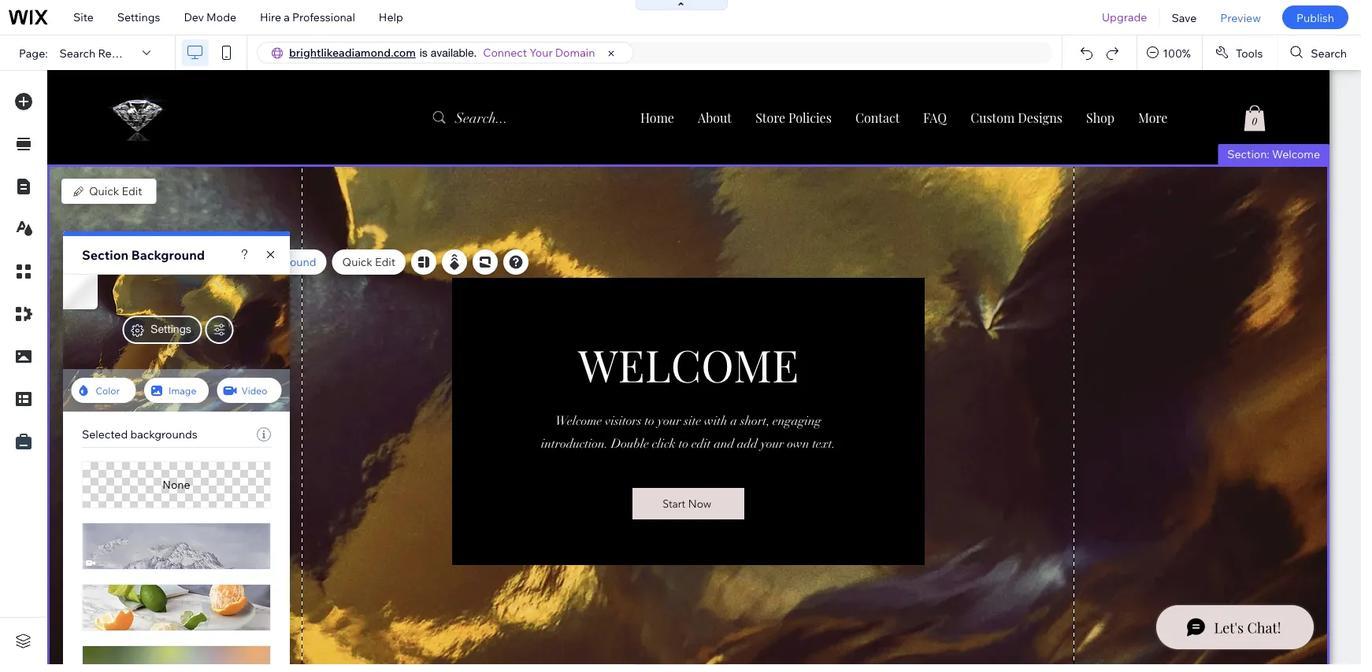 Task type: describe. For each thing, give the bounding box(es) containing it.
search button
[[1278, 35, 1362, 70]]

selected
[[82, 428, 128, 442]]

professional
[[292, 10, 355, 24]]

1 vertical spatial settings
[[151, 323, 191, 336]]

1 horizontal spatial background
[[254, 255, 316, 269]]

help
[[379, 10, 403, 24]]

image
[[169, 385, 196, 397]]

0 horizontal spatial section
[[82, 247, 129, 263]]

search results
[[60, 46, 136, 60]]

0 vertical spatial settings
[[117, 10, 160, 24]]

100% button
[[1138, 35, 1202, 70]]

change section background
[[169, 255, 316, 269]]

search for search results
[[60, 46, 96, 60]]

section background
[[82, 247, 205, 263]]

edit
[[375, 255, 396, 269]]

none
[[163, 478, 190, 492]]

domain
[[555, 46, 595, 59]]

add
[[664, 158, 685, 171]]

add section button
[[636, 153, 742, 177]]

hire a professional
[[260, 10, 355, 24]]

add section
[[664, 158, 727, 171]]

welcome
[[1273, 147, 1321, 161]]

preview button
[[1209, 0, 1273, 35]]

section:
[[1228, 147, 1270, 161]]

publish button
[[1283, 6, 1349, 29]]

section for change section background
[[212, 255, 252, 269]]

preview
[[1221, 10, 1261, 24]]

your
[[530, 46, 553, 59]]

change
[[169, 255, 210, 269]]

results
[[98, 46, 136, 60]]

connect
[[483, 46, 527, 59]]

site
[[73, 10, 94, 24]]

mode
[[207, 10, 236, 24]]

save button
[[1160, 0, 1209, 35]]

video
[[242, 385, 267, 397]]

save
[[1172, 10, 1197, 24]]



Task type: locate. For each thing, give the bounding box(es) containing it.
1 search from the left
[[60, 46, 96, 60]]

dev mode
[[184, 10, 236, 24]]

a
[[284, 10, 290, 24]]

search
[[60, 46, 96, 60], [1311, 46, 1347, 60]]

1 horizontal spatial section
[[212, 255, 252, 269]]

quick
[[342, 255, 373, 269]]

tools
[[1236, 46, 1263, 60]]

0 horizontal spatial search
[[60, 46, 96, 60]]

section inside button
[[688, 158, 727, 171]]

section
[[688, 158, 727, 171], [82, 247, 129, 263], [212, 255, 252, 269]]

section: welcome
[[1228, 147, 1321, 161]]

search inside button
[[1311, 46, 1347, 60]]

0 horizontal spatial background
[[131, 247, 205, 263]]

settings up image
[[151, 323, 191, 336]]

hire
[[260, 10, 281, 24]]

color
[[96, 385, 120, 397]]

upgrade
[[1102, 10, 1148, 24]]

2 search from the left
[[1311, 46, 1347, 60]]

tools button
[[1203, 35, 1278, 70]]

is
[[420, 46, 428, 59]]

is available. connect your domain
[[420, 46, 595, 59]]

search for search
[[1311, 46, 1347, 60]]

section for add section
[[688, 158, 727, 171]]

available.
[[431, 46, 477, 59]]

search down publish
[[1311, 46, 1347, 60]]

selected backgrounds
[[82, 428, 197, 442]]

backgrounds
[[130, 428, 197, 442]]

background
[[131, 247, 205, 263], [254, 255, 316, 269]]

publish
[[1297, 10, 1335, 24]]

settings
[[117, 10, 160, 24], [151, 323, 191, 336]]

settings up results
[[117, 10, 160, 24]]

dev
[[184, 10, 204, 24]]

1 horizontal spatial search
[[1311, 46, 1347, 60]]

2 horizontal spatial section
[[688, 158, 727, 171]]

quick edit
[[342, 255, 396, 269]]

100%
[[1163, 46, 1191, 60]]

button
[[637, 476, 667, 488]]

search down site
[[60, 46, 96, 60]]

brightlikeadiamond.com
[[289, 46, 416, 59]]



Task type: vqa. For each thing, say whether or not it's contained in the screenshot.
- within the Quick action bar Let visitors take action on your site - fast.
no



